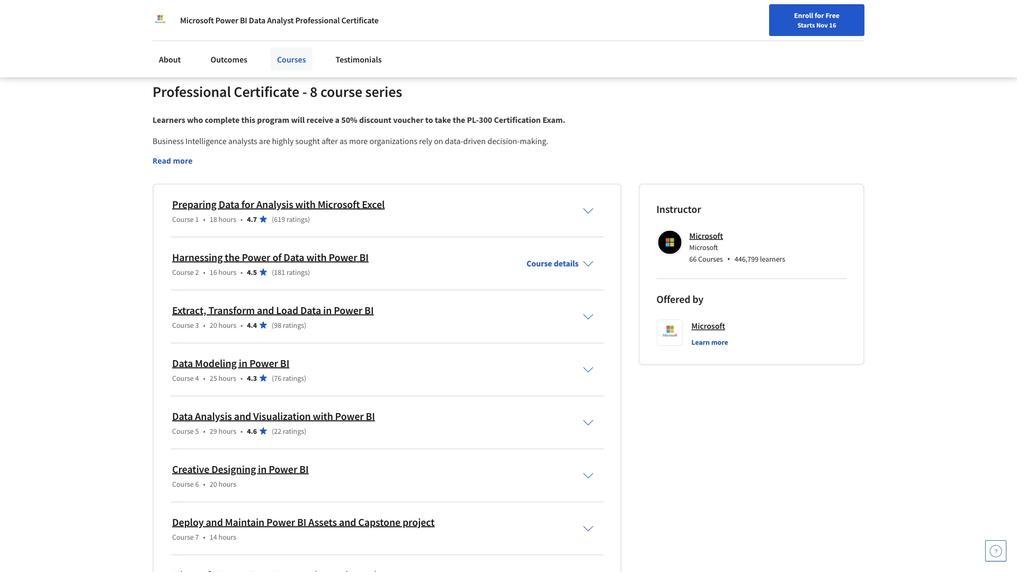 Task type: locate. For each thing, give the bounding box(es) containing it.
0 vertical spatial of
[[552, 149, 559, 159]]

data up the course 5 • 29 hours • at the left bottom of page
[[172, 410, 193, 423]]

( right the 4.3
[[272, 373, 274, 383]]

1 vertical spatial by
[[693, 293, 704, 306]]

1 ( from the top
[[272, 214, 274, 224]]

power inside creative designing in power bi course 6 • 20 hours
[[269, 462, 297, 476]]

ratings right 98
[[283, 320, 304, 330]]

business
[[322, 149, 352, 159]]

( down extract, transform and load data in power bi link
[[272, 320, 274, 330]]

of up 181
[[273, 251, 282, 264]]

course inside dropdown button
[[527, 258, 552, 269]]

by right 'offered'
[[693, 293, 704, 306]]

0 vertical spatial more
[[349, 136, 368, 146]]

) right 181
[[308, 267, 310, 277]]

hours right 18
[[219, 214, 236, 224]]

professional certificate - 8 course series
[[153, 82, 402, 101]]

hours for the
[[219, 267, 236, 277]]

with up ( 619 ratings )
[[295, 198, 316, 211]]

learn more button
[[692, 337, 728, 347]]

• right 4
[[203, 373, 205, 383]]

more right read
[[173, 155, 193, 166]]

media
[[233, 16, 255, 27]]

hours for modeling
[[219, 373, 236, 383]]

on down business
[[325, 161, 334, 172]]

) for visualization
[[304, 426, 306, 436]]

0 vertical spatial certificate
[[341, 15, 379, 25]]

data left analyst
[[249, 15, 266, 25]]

66
[[689, 254, 697, 264]]

professional
[[295, 15, 340, 25], [153, 82, 231, 101]]

) for power
[[304, 373, 306, 383]]

social
[[210, 16, 231, 27]]

and right assets
[[339, 515, 356, 529]]

the
[[453, 115, 465, 125], [227, 149, 239, 159], [473, 149, 485, 159], [225, 251, 240, 264]]

1 vertical spatial more
[[173, 155, 193, 166]]

0 vertical spatial microsoft link
[[689, 230, 723, 241]]

• left 4.4
[[241, 320, 243, 330]]

ratings
[[287, 214, 308, 224], [287, 267, 308, 277], [283, 320, 304, 330], [283, 373, 304, 383], [283, 426, 304, 436]]

) right 98
[[304, 320, 306, 330]]

5 hours from the top
[[219, 426, 236, 436]]

data
[[249, 15, 266, 25], [219, 198, 239, 211], [284, 251, 304, 264], [300, 304, 321, 317], [172, 357, 193, 370], [172, 410, 193, 423]]

0 vertical spatial 16
[[829, 21, 836, 29]]

by down making.
[[525, 149, 534, 159]]

2 horizontal spatial on
[[434, 136, 443, 146]]

16
[[829, 21, 836, 29], [210, 267, 217, 277]]

designing
[[211, 462, 256, 476]]

• left 4.6
[[241, 426, 243, 436]]

with up ( 181 ratings ) on the top of the page
[[306, 251, 327, 264]]

( down harnessing the power of data with power bi
[[272, 267, 274, 277]]

ratings right 76
[[283, 373, 304, 383]]

0 horizontal spatial analysis
[[195, 410, 232, 423]]

who
[[187, 115, 203, 125]]

data analysis and visualization with power bi link
[[172, 410, 375, 423]]

29
[[210, 426, 217, 436]]

ratings for power
[[283, 373, 304, 383]]

5 ( from the top
[[272, 426, 274, 436]]

4 ( from the top
[[272, 373, 274, 383]]

hours down designing at left
[[219, 479, 236, 489]]

and down "organizations"
[[399, 149, 413, 159]]

are
[[259, 136, 270, 146]]

in right tool
[[465, 149, 472, 159]]

extract,
[[172, 304, 206, 317]]

0 vertical spatial analysis
[[256, 198, 293, 211]]

0 vertical spatial driven
[[463, 136, 486, 146]]

extract, transform and load data in power bi
[[172, 304, 374, 317]]

more
[[349, 136, 368, 146], [173, 155, 193, 166], [711, 337, 728, 347]]

free
[[826, 11, 840, 20]]

619
[[274, 214, 285, 224]]

) right 619
[[308, 214, 310, 224]]

read more button
[[153, 155, 193, 166]]

testimonials link
[[329, 48, 388, 71]]

enroll
[[794, 11, 813, 20]]

)
[[308, 214, 310, 224], [308, 267, 310, 277], [304, 320, 306, 330], [304, 373, 306, 383], [304, 426, 306, 436]]

0 vertical spatial by
[[525, 149, 534, 159]]

( down data analysis and visualization with power bi link
[[272, 426, 274, 436]]

the left pl- at the top of the page
[[453, 115, 465, 125]]

500
[[182, 161, 195, 172]]

20 inside creative designing in power bi course 6 • 20 hours
[[210, 479, 217, 489]]

by inside business intelligence analysts are highly sought after as more organizations rely on data-driven decision-making. microsoft power bi is the leading data analytics, business intelligence, and reporting tool in the field, used by 97% of fortune 500 companies to make decisions based on data-driven insights and analytics.
[[525, 149, 534, 159]]

2 hours from the top
[[219, 267, 236, 277]]

course
[[320, 82, 362, 101]]

course left the 1
[[172, 214, 194, 224]]

course left 2
[[172, 267, 194, 277]]

4 hours from the top
[[219, 373, 236, 383]]

to
[[425, 115, 433, 125], [237, 161, 244, 172]]

(
[[272, 214, 274, 224], [272, 267, 274, 277], [272, 320, 274, 330], [272, 373, 274, 383], [272, 426, 274, 436]]

microsoft image
[[153, 13, 167, 28]]

microsoft link for offered by
[[692, 319, 725, 332]]

2 ( from the top
[[272, 267, 274, 277]]

microsoft link
[[689, 230, 723, 241], [692, 319, 725, 332]]

in right the load
[[323, 304, 332, 317]]

certificate
[[341, 15, 379, 25], [234, 82, 299, 101]]

1 horizontal spatial certificate
[[341, 15, 379, 25]]

professional right analyst
[[295, 15, 340, 25]]

analysis up 619
[[256, 198, 293, 211]]

based
[[302, 161, 323, 172]]

of
[[552, 149, 559, 159], [273, 251, 282, 264]]

0 horizontal spatial driven
[[355, 161, 377, 172]]

0 horizontal spatial by
[[525, 149, 534, 159]]

courses link
[[271, 48, 312, 71]]

0 horizontal spatial for
[[241, 198, 254, 211]]

) right 22
[[304, 426, 306, 436]]

• right 5
[[203, 426, 205, 436]]

1 vertical spatial to
[[237, 161, 244, 172]]

0 horizontal spatial data-
[[336, 161, 355, 172]]

business intelligence analysts are highly sought after as more organizations rely on data-driven decision-making. microsoft power bi is the leading data analytics, business intelligence, and reporting tool in the field, used by 97% of fortune 500 companies to make decisions based on data-driven insights and analytics.
[[153, 136, 561, 172]]

hours right 29
[[219, 426, 236, 436]]

1 horizontal spatial driven
[[463, 136, 486, 146]]

of right 97%
[[552, 149, 559, 159]]

course details button
[[518, 243, 602, 284]]

this
[[241, 115, 255, 125]]

• left 446,799
[[727, 253, 730, 265]]

1
[[195, 214, 199, 224]]

microsoft link up 66
[[689, 230, 723, 241]]

course left 3 at the left bottom of the page
[[172, 320, 194, 330]]

certificate up testimonials
[[341, 15, 379, 25]]

on right the it
[[199, 16, 209, 27]]

16 down free
[[829, 21, 836, 29]]

0 vertical spatial courses
[[277, 54, 306, 65]]

tool
[[449, 149, 463, 159]]

course left 6
[[172, 479, 194, 489]]

3 ( from the top
[[272, 320, 274, 330]]

ratings right 22
[[283, 426, 304, 436]]

3 hours from the top
[[219, 320, 236, 330]]

1 vertical spatial data-
[[336, 161, 355, 172]]

2 horizontal spatial more
[[711, 337, 728, 347]]

assets
[[309, 515, 337, 529]]

coursera career certificate image
[[664, 0, 841, 59]]

instructor
[[657, 202, 701, 216]]

more right learn
[[711, 337, 728, 347]]

decisions
[[267, 161, 300, 172]]

microsoft microsoft 66 courses • 446,799 learners
[[689, 230, 785, 265]]

ratings right 619
[[287, 214, 308, 224]]

• inside creative designing in power bi course 6 • 20 hours
[[203, 479, 205, 489]]

0 vertical spatial to
[[425, 115, 433, 125]]

ratings for visualization
[[283, 426, 304, 436]]

20 right 3 at the left bottom of the page
[[210, 320, 217, 330]]

in right designing at left
[[258, 462, 267, 476]]

and
[[257, 16, 270, 27], [399, 149, 413, 159], [408, 161, 422, 172], [257, 304, 274, 317], [234, 410, 251, 423], [206, 515, 223, 529], [339, 515, 356, 529]]

share
[[171, 16, 191, 27]]

76
[[274, 373, 281, 383]]

data- down business
[[336, 161, 355, 172]]

16 right 2
[[210, 267, 217, 277]]

• right 7
[[203, 532, 205, 542]]

deploy and maintain power bi assets and capstone project link
[[172, 515, 435, 529]]

data-
[[445, 136, 463, 146], [336, 161, 355, 172]]

1 horizontal spatial more
[[349, 136, 368, 146]]

on right rely
[[434, 136, 443, 146]]

organizations
[[370, 136, 417, 146]]

receive
[[307, 115, 333, 125]]

7 hours from the top
[[219, 532, 236, 542]]

professional up who
[[153, 82, 231, 101]]

0 vertical spatial on
[[199, 16, 209, 27]]

after
[[322, 136, 338, 146]]

certificate up program at top left
[[234, 82, 299, 101]]

hours down transform
[[219, 320, 236, 330]]

courses right 66
[[698, 254, 723, 264]]

hours right 14
[[219, 532, 236, 542]]

1 vertical spatial analysis
[[195, 410, 232, 423]]

0 vertical spatial with
[[295, 198, 316, 211]]

1 horizontal spatial analysis
[[256, 198, 293, 211]]

the up course 2 • 16 hours •
[[225, 251, 240, 264]]

2 vertical spatial more
[[711, 337, 728, 347]]

• right 6
[[203, 479, 205, 489]]

7
[[195, 532, 199, 542]]

1 vertical spatial certificate
[[234, 82, 299, 101]]

1 vertical spatial 20
[[210, 479, 217, 489]]

creative designing in power bi link
[[172, 462, 309, 476]]

review
[[345, 16, 369, 27]]

analysis up 29
[[195, 410, 232, 423]]

1 horizontal spatial 16
[[829, 21, 836, 29]]

20 right 6
[[210, 479, 217, 489]]

hours right '25'
[[219, 373, 236, 383]]

english
[[814, 12, 840, 23]]

make
[[246, 161, 265, 172]]

with right visualization
[[313, 410, 333, 423]]

0 vertical spatial 20
[[210, 320, 217, 330]]

1 vertical spatial 16
[[210, 267, 217, 277]]

course for course 4 • 25 hours •
[[172, 373, 194, 383]]

more inside business intelligence analysts are highly sought after as more organizations rely on data-driven decision-making. microsoft power bi is the leading data analytics, business intelligence, and reporting tool in the field, used by 97% of fortune 500 companies to make decisions based on data-driven insights and analytics.
[[349, 136, 368, 146]]

courses up "-"
[[277, 54, 306, 65]]

course left 7
[[172, 532, 194, 542]]

driven down pl- at the top of the page
[[463, 136, 486, 146]]

extract, transform and load data in power bi link
[[172, 304, 374, 317]]

data- up tool
[[445, 136, 463, 146]]

course left 4
[[172, 373, 194, 383]]

driven
[[463, 136, 486, 146], [355, 161, 377, 172]]

4.5
[[247, 267, 257, 277]]

( for visualization
[[272, 426, 274, 436]]

for up nov on the top right of page
[[815, 11, 824, 20]]

( for load
[[272, 320, 274, 330]]

to left make
[[237, 161, 244, 172]]

•
[[203, 214, 205, 224], [241, 214, 243, 224], [727, 253, 730, 265], [203, 267, 205, 277], [241, 267, 243, 277], [203, 320, 205, 330], [241, 320, 243, 330], [203, 373, 205, 383], [241, 373, 243, 383], [203, 426, 205, 436], [241, 426, 243, 436], [203, 479, 205, 489], [203, 532, 205, 542]]

driven down intelligence,
[[355, 161, 377, 172]]

hours for transform
[[219, 320, 236, 330]]

) for load
[[304, 320, 306, 330]]

of inside business intelligence analysts are highly sought after as more organizations rely on data-driven decision-making. microsoft power bi is the leading data analytics, business intelligence, and reporting tool in the field, used by 97% of fortune 500 companies to make decisions based on data-driven insights and analytics.
[[552, 149, 559, 159]]

more right as
[[349, 136, 368, 146]]

1 horizontal spatial courses
[[698, 254, 723, 264]]

complete
[[205, 115, 240, 125]]

the left field,
[[473, 149, 485, 159]]

0 vertical spatial for
[[815, 11, 824, 20]]

( 619 ratings )
[[272, 214, 310, 224]]

reporting
[[414, 149, 447, 159]]

0 vertical spatial professional
[[295, 15, 340, 25]]

analysis
[[256, 198, 293, 211], [195, 410, 232, 423]]

data up course 1 • 18 hours •
[[219, 198, 239, 211]]

4.6
[[247, 426, 257, 436]]

0 vertical spatial data-
[[445, 136, 463, 146]]

will
[[291, 115, 305, 125]]

ratings for analysis
[[287, 214, 308, 224]]

1 vertical spatial professional
[[153, 82, 231, 101]]

learn
[[692, 337, 710, 347]]

creative designing in power bi course 6 • 20 hours
[[172, 462, 309, 489]]

ratings for load
[[283, 320, 304, 330]]

and right media
[[257, 16, 270, 27]]

business
[[153, 136, 184, 146]]

( down preparing  data for analysis with microsoft excel
[[272, 214, 274, 224]]

course inside creative designing in power bi course 6 • 20 hours
[[172, 479, 194, 489]]

hours
[[219, 214, 236, 224], [219, 267, 236, 277], [219, 320, 236, 330], [219, 373, 236, 383], [219, 426, 236, 436], [219, 479, 236, 489], [219, 532, 236, 542]]

in inside creative designing in power bi course 6 • 20 hours
[[258, 462, 267, 476]]

) right 76
[[304, 373, 306, 383]]

2 20 from the top
[[210, 479, 217, 489]]

1 vertical spatial microsoft link
[[692, 319, 725, 332]]

1 vertical spatial of
[[273, 251, 282, 264]]

0 horizontal spatial to
[[237, 161, 244, 172]]

None search field
[[151, 7, 405, 28]]

16 inside enroll for free starts nov 16
[[829, 21, 836, 29]]

1 horizontal spatial on
[[325, 161, 334, 172]]

0 horizontal spatial more
[[173, 155, 193, 166]]

course left 5
[[172, 426, 194, 436]]

2 vertical spatial with
[[313, 410, 333, 423]]

to left 'take'
[[425, 115, 433, 125]]

1 hours from the top
[[219, 214, 236, 224]]

ratings right 181
[[287, 267, 308, 277]]

nov
[[816, 21, 828, 29]]

microsoft link up learn more button
[[692, 319, 725, 332]]

1 horizontal spatial of
[[552, 149, 559, 159]]

in inside business intelligence analysts are highly sought after as more organizations rely on data-driven decision-making. microsoft power bi is the leading data analytics, business intelligence, and reporting tool in the field, used by 97% of fortune 500 companies to make decisions based on data-driven insights and analytics.
[[465, 149, 472, 159]]

course left the details
[[527, 258, 552, 269]]

your
[[280, 16, 296, 27]]

• inside microsoft microsoft 66 courses • 446,799 learners
[[727, 253, 730, 265]]

6 hours from the top
[[219, 479, 236, 489]]

1 horizontal spatial for
[[815, 11, 824, 20]]

• right the 1
[[203, 214, 205, 224]]

1 vertical spatial courses
[[698, 254, 723, 264]]

hours left the "4.5"
[[219, 267, 236, 277]]

preparing  data for analysis with microsoft excel link
[[172, 198, 385, 211]]

• inside deploy and maintain power bi assets and capstone project course 7 • 14 hours
[[203, 532, 205, 542]]

0 horizontal spatial certificate
[[234, 82, 299, 101]]

voucher
[[393, 115, 424, 125]]

for up 4.7 at the left of page
[[241, 198, 254, 211]]

more for learn more
[[711, 337, 728, 347]]



Task type: vqa. For each thing, say whether or not it's contained in the screenshot.
"Plus?" inside the What is included in Coursera Plus? dropdown button
no



Task type: describe. For each thing, give the bounding box(es) containing it.
) for analysis
[[308, 214, 310, 224]]

course for course 1 • 18 hours •
[[172, 214, 194, 224]]

offered by
[[657, 293, 704, 306]]

preparing
[[172, 198, 217, 211]]

4
[[195, 373, 199, 383]]

fortune
[[153, 161, 181, 172]]

1 vertical spatial for
[[241, 198, 254, 211]]

446,799
[[735, 254, 759, 264]]

courses inside microsoft microsoft 66 courses • 446,799 learners
[[698, 254, 723, 264]]

22
[[274, 426, 281, 436]]

outcomes link
[[204, 48, 254, 71]]

( 98 ratings )
[[272, 320, 306, 330]]

0 horizontal spatial 16
[[210, 267, 217, 277]]

data right the load
[[300, 304, 321, 317]]

1 vertical spatial with
[[306, 251, 327, 264]]

with for visualization
[[313, 410, 333, 423]]

( for power
[[272, 373, 274, 383]]

read more
[[153, 155, 193, 166]]

bi inside deploy and maintain power bi assets and capstone project course 7 • 14 hours
[[297, 515, 306, 529]]

in left the your
[[272, 16, 279, 27]]

learners
[[760, 254, 785, 264]]

hours for data
[[219, 214, 236, 224]]

series
[[365, 82, 402, 101]]

intelligence
[[185, 136, 227, 146]]

course 2 • 16 hours •
[[172, 267, 243, 277]]

program
[[257, 115, 289, 125]]

outcomes
[[211, 54, 247, 65]]

with for analysis
[[295, 198, 316, 211]]

ratings for of
[[287, 267, 308, 277]]

4.3
[[247, 373, 257, 383]]

analyst
[[267, 15, 294, 25]]

25
[[210, 373, 217, 383]]

maintain
[[225, 515, 265, 529]]

pl-
[[467, 115, 479, 125]]

analytics.
[[423, 161, 457, 172]]

1 vertical spatial driven
[[355, 161, 377, 172]]

bi inside business intelligence analysts are highly sought after as more organizations rely on data-driven decision-making. microsoft power bi is the leading data analytics, business intelligence, and reporting tool in the field, used by 97% of fortune 500 companies to make decisions based on data-driven insights and analytics.
[[211, 149, 218, 159]]

microsoft image
[[658, 231, 682, 254]]

4.7
[[247, 214, 257, 224]]

shopping cart: 1 item image
[[769, 8, 790, 25]]

the right the is at the top left of page
[[227, 149, 239, 159]]

1 horizontal spatial to
[[425, 115, 433, 125]]

starts
[[798, 21, 815, 29]]

show notifications image
[[874, 13, 887, 26]]

1 horizontal spatial data-
[[445, 136, 463, 146]]

deploy and maintain power bi assets and capstone project course 7 • 14 hours
[[172, 515, 435, 542]]

hours for analysis
[[219, 426, 236, 436]]

visualization
[[253, 410, 311, 423]]

0 horizontal spatial of
[[273, 251, 282, 264]]

performance
[[298, 16, 344, 27]]

1 20 from the top
[[210, 320, 217, 330]]

harnessing the power of data with power bi
[[172, 251, 369, 264]]

0 horizontal spatial courses
[[277, 54, 306, 65]]

) for of
[[308, 267, 310, 277]]

sought
[[295, 136, 320, 146]]

course 5 • 29 hours •
[[172, 426, 243, 436]]

50%
[[341, 115, 358, 125]]

preparing  data for analysis with microsoft excel
[[172, 198, 385, 211]]

2 vertical spatial on
[[325, 161, 334, 172]]

learners
[[153, 115, 185, 125]]

• left the "4.5"
[[241, 267, 243, 277]]

data analysis and visualization with power bi
[[172, 410, 375, 423]]

98
[[274, 320, 281, 330]]

rely
[[419, 136, 432, 146]]

1 vertical spatial on
[[434, 136, 443, 146]]

deploy
[[172, 515, 204, 529]]

data modeling in power bi
[[172, 357, 289, 370]]

microsoft link for instructor
[[689, 230, 723, 241]]

1 horizontal spatial by
[[693, 293, 704, 306]]

data up ( 181 ratings ) on the top of the page
[[284, 251, 304, 264]]

hours inside deploy and maintain power bi assets and capstone project course 7 • 14 hours
[[219, 532, 236, 542]]

data up course 4 • 25 hours •
[[172, 357, 193, 370]]

181
[[274, 267, 285, 277]]

to inside business intelligence analysts are highly sought after as more organizations rely on data-driven decision-making. microsoft power bi is the leading data analytics, business intelligence, and reporting tool in the field, used by 97% of fortune 500 companies to make decisions based on data-driven insights and analytics.
[[237, 161, 244, 172]]

discount
[[359, 115, 392, 125]]

-
[[302, 82, 307, 101]]

1 horizontal spatial professional
[[295, 15, 340, 25]]

making.
[[520, 136, 549, 146]]

help center image
[[990, 545, 1002, 557]]

transform
[[208, 304, 255, 317]]

modeling
[[195, 357, 237, 370]]

and up 98
[[257, 304, 274, 317]]

0 horizontal spatial professional
[[153, 82, 231, 101]]

and down reporting on the top left of the page
[[408, 161, 422, 172]]

course for course details
[[527, 258, 552, 269]]

a
[[335, 115, 340, 125]]

testimonials
[[336, 54, 382, 65]]

is
[[220, 149, 226, 159]]

in up the 4.3
[[239, 357, 247, 370]]

about
[[159, 54, 181, 65]]

for inside enroll for free starts nov 16
[[815, 11, 824, 20]]

hours inside creative designing in power bi course 6 • 20 hours
[[219, 479, 236, 489]]

course for course 5 • 29 hours •
[[172, 426, 194, 436]]

and up 4.6
[[234, 410, 251, 423]]

offered
[[657, 293, 691, 306]]

• left the 4.3
[[241, 373, 243, 383]]

course inside deploy and maintain power bi assets and capstone project course 7 • 14 hours
[[172, 532, 194, 542]]

course for course 3 • 20 hours •
[[172, 320, 194, 330]]

data modeling in power bi link
[[172, 357, 289, 370]]

companies
[[197, 161, 235, 172]]

• left 4.7 at the left of page
[[241, 214, 243, 224]]

and up 14
[[206, 515, 223, 529]]

capstone
[[358, 515, 401, 529]]

5
[[195, 426, 199, 436]]

learn more
[[692, 337, 728, 347]]

analytics,
[[286, 149, 320, 159]]

microsoft power bi data analyst professional certificate
[[180, 15, 379, 25]]

decision-
[[488, 136, 520, 146]]

power inside business intelligence analysts are highly sought after as more organizations rely on data-driven decision-making. microsoft power bi is the leading data analytics, business intelligence, and reporting tool in the field, used by 97% of fortune 500 companies to make decisions based on data-driven insights and analytics.
[[187, 149, 209, 159]]

field,
[[487, 149, 504, 159]]

as
[[340, 136, 347, 146]]

• right 2
[[203, 267, 205, 277]]

exam.
[[543, 115, 565, 125]]

learners who complete this program will receive a 50% discount voucher to take the pl-300 certification exam.
[[153, 115, 567, 125]]

microsoft inside business intelligence analysts are highly sought after as more organizations rely on data-driven decision-making. microsoft power bi is the leading data analytics, business intelligence, and reporting tool in the field, used by 97% of fortune 500 companies to make decisions based on data-driven insights and analytics.
[[153, 149, 185, 159]]

power inside deploy and maintain power bi assets and capstone project course 7 • 14 hours
[[267, 515, 295, 529]]

certification
[[494, 115, 541, 125]]

details
[[554, 258, 579, 269]]

0 horizontal spatial on
[[199, 16, 209, 27]]

share it on social media and in your performance review
[[171, 16, 369, 27]]

course for course 2 • 16 hours •
[[172, 267, 194, 277]]

creative
[[172, 462, 209, 476]]

harnessing
[[172, 251, 223, 264]]

14
[[210, 532, 217, 542]]

harnessing the power of data with power bi link
[[172, 251, 369, 264]]

excel
[[362, 198, 385, 211]]

analysts
[[228, 136, 257, 146]]

• right 3 at the left bottom of the page
[[203, 320, 205, 330]]

( for analysis
[[272, 214, 274, 224]]

course 4 • 25 hours •
[[172, 373, 243, 383]]

18
[[210, 214, 217, 224]]

course details
[[527, 258, 579, 269]]

bi inside creative designing in power bi course 6 • 20 hours
[[299, 462, 309, 476]]

more for read more
[[173, 155, 193, 166]]

intelligence,
[[354, 149, 397, 159]]

( for of
[[272, 267, 274, 277]]



